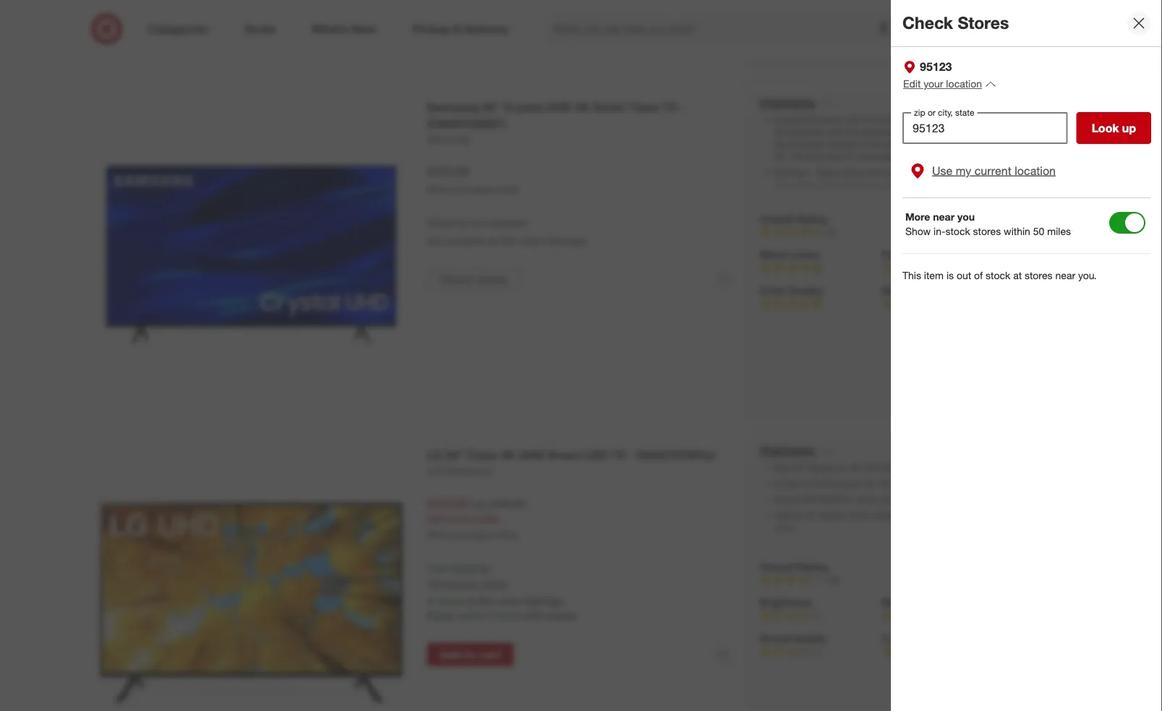 Task type: locate. For each thing, give the bounding box(es) containing it.
1 when from the top
[[427, 184, 450, 195]]

0 vertical spatial you.
[[948, 152, 964, 162]]

to right add
[[465, 648, 476, 662]]

1 ai from the left
[[812, 478, 820, 489]]

overall down channels:
[[760, 561, 794, 573]]

rating up 59
[[797, 213, 828, 225]]

near inside more near you show in-stock stores within 50 miles
[[934, 210, 955, 223]]

available
[[488, 217, 527, 229], [446, 235, 486, 247]]

smart left tizen
[[593, 100, 627, 114]]

0 horizontal spatial screen
[[787, 192, 813, 203]]

0 horizontal spatial color quality
[[760, 284, 823, 297]]

55" inside samsung 55" crystal uhd 4k smart tizen tv - (un55tu690t) samsung
[[482, 100, 500, 114]]

sound inside object tracking sound lite - get in the mix with object tracking sound lite. you'll hear 3d surround sound that follows the movement on screen using our incredible virtual top channel audio—putting you right in the middle of the car chase, stampede or party scene.
[[885, 24, 909, 34]]

1 vertical spatial you.
[[1079, 269, 1097, 282]]

(un55tu690t)
[[427, 117, 506, 131]]

lg right 300+
[[997, 539, 1008, 550]]

overall rating down channels:
[[760, 561, 828, 573]]

black down sports
[[760, 249, 787, 261]]

0 vertical spatial you
[[986, 36, 1000, 47]]

2 horizontal spatial at
[[1014, 269, 1022, 282]]

1 horizontal spatial stores
[[974, 225, 1002, 238]]

samsung down the (un55tu690t)
[[427, 133, 470, 146]]

0 horizontal spatial sound
[[760, 632, 791, 645]]

1 vertical spatial colors
[[1039, 180, 1062, 191]]

2
[[488, 609, 494, 622]]

in right get on the top of page
[[904, 11, 911, 22]]

0 horizontal spatial object
[[775, 11, 800, 22]]

samsung link
[[427, 132, 470, 147]]

55" for samsung
[[482, 100, 500, 114]]

samsung 55" crystal uhd 4k smart tizen tv - (un55tu690t) image
[[92, 96, 411, 415], [92, 96, 411, 415]]

5
[[805, 478, 810, 489]]

you left love at the right
[[973, 114, 987, 125]]

1 horizontal spatial san
[[500, 235, 517, 247]]

2 purchased from the top
[[452, 530, 494, 541]]

more near you show in-stock stores within 50 miles
[[906, 210, 1072, 238]]

exclusions apply. link
[[431, 578, 509, 590]]

mapping,
[[938, 494, 975, 505]]

0 horizontal spatial smart
[[548, 448, 582, 462]]

reg
[[471, 498, 486, 510]]

jose
[[520, 235, 542, 247], [498, 595, 519, 608]]

0 vertical spatial free
[[829, 539, 846, 550]]

today
[[475, 513, 501, 525]]

1 vertical spatial within
[[459, 609, 486, 622]]

ai up 'mapping,'
[[942, 478, 950, 489]]

processor up resolution
[[804, 114, 844, 125]]

and
[[967, 180, 982, 191], [1038, 192, 1053, 203]]

san up check stores
[[500, 235, 517, 247]]

1 vertical spatial stock
[[986, 269, 1011, 282]]

0 horizontal spatial tracking
[[803, 11, 835, 22]]

incredible
[[813, 36, 851, 47]]

1 vertical spatial rating
[[797, 561, 828, 573]]

1 horizontal spatial tracking
[[991, 11, 1023, 22]]

your
[[924, 77, 944, 90], [970, 127, 987, 138]]

top
[[880, 36, 892, 47]]

0 vertical spatial of
[[803, 48, 811, 59]]

59
[[827, 227, 836, 238]]

rating for lg 55" class 4k uhd smart led tv - 55uq7570puj
[[797, 561, 828, 573]]

2 horizontal spatial stock
[[986, 269, 1011, 282]]

within left 50
[[1004, 225, 1031, 238]]

channels:
[[788, 539, 827, 550]]

upscaling down resolution
[[893, 478, 932, 489]]

online
[[496, 184, 519, 195], [496, 530, 519, 541]]

1 horizontal spatial color
[[816, 180, 835, 191]]

sound
[[885, 24, 909, 34], [760, 632, 791, 645]]

0 vertical spatial colors
[[841, 168, 864, 178]]

to left life
[[846, 192, 854, 203]]

0 vertical spatial online
[[496, 184, 519, 195]]

stores down movies,
[[974, 225, 1002, 238]]

of inside crystal processor with 4k upscaling - watch what you love upgraded to 4k resolution with this blazing fast processor. see your content the way it was intended thanks to the powerful 4k upscaling of the crystal processor 4k. the best part, it's automatically done for you. purcolor - enjoy colors fine tuned to how they were meant to be seen. innovative color technology electronically adjusts and optimizes the colors on screen for true to life picture quality. your favorite movies, shows and sports will suddenly take on a new look.
[[971, 139, 979, 150]]

channels
[[1010, 539, 1047, 550]]

2 horizontal spatial color
[[882, 632, 908, 645]]

0 vertical spatial jose
[[520, 235, 542, 247]]

gen
[[786, 478, 803, 489]]

overall rating for lg 55" class 4k uhd smart led tv - 55uq7570puj
[[760, 561, 828, 573]]

add to cart
[[440, 648, 502, 662]]

tv right led
[[611, 448, 626, 462]]

2 vertical spatial color
[[882, 632, 908, 645]]

will
[[802, 205, 814, 216]]

stock down favorite
[[946, 225, 971, 238]]

screen inside object tracking sound lite - get in the mix with object tracking sound lite. you'll hear 3d surround sound that follows the movement on screen using our incredible virtual top channel audio—putting you right in the middle of the car chase, stampede or party scene.
[[1029, 24, 1055, 34]]

1 vertical spatial for
[[816, 192, 826, 203]]

1 horizontal spatial black levels
[[882, 597, 942, 609]]

4k up the blazing
[[865, 114, 875, 125]]

& right max
[[1049, 510, 1054, 521]]

1 horizontal spatial ai
[[942, 478, 950, 489]]

online inside the $379.99 when purchased online
[[496, 184, 519, 195]]

0 vertical spatial 55"
[[482, 100, 500, 114]]

at down the exclusions apply. link
[[466, 595, 475, 608]]

smart inside lg 55" class 4k uhd smart led tv - 55uq7570puj lg electronics
[[548, 448, 582, 462]]

lg down more
[[775, 539, 786, 550]]

object up lite.
[[775, 11, 800, 22]]

1 vertical spatial online
[[496, 530, 519, 541]]

0 horizontal spatial color
[[760, 284, 786, 297]]

2 overall from the top
[[760, 561, 794, 573]]

0 horizontal spatial jose
[[498, 595, 519, 608]]

lite
[[865, 11, 879, 22]]

free inside free shipping * * exclusions apply. in stock at  san jose oakridge ready within 2 hours with pickup
[[427, 563, 447, 575]]

on up right
[[1017, 24, 1027, 34]]

1 tracking from the left
[[803, 11, 835, 22]]

black levels down sports
[[760, 249, 820, 261]]

1 horizontal spatial check
[[903, 13, 954, 33]]

- left get on the top of page
[[882, 11, 885, 22]]

0 horizontal spatial available
[[446, 235, 486, 247]]

overall rating
[[760, 213, 828, 225], [760, 561, 828, 573]]

1 vertical spatial san
[[477, 595, 495, 608]]

at inside 'check stores' dialog
[[1014, 269, 1022, 282]]

smart inside samsung 55" crystal uhd 4k smart tizen tv - (un55tu690t) samsung
[[593, 100, 627, 114]]

0 vertical spatial overall rating
[[760, 213, 828, 225]]

in
[[427, 595, 436, 608]]

0 vertical spatial in
[[904, 11, 911, 22]]

0 vertical spatial black levels
[[760, 249, 820, 261]]

crystal inside samsung 55" crystal uhd 4k smart tizen tv - (un55tu690t) samsung
[[504, 100, 543, 114]]

love
[[989, 114, 1005, 125]]

1 horizontal spatial location
[[1015, 163, 1056, 178]]

0 horizontal spatial check
[[440, 273, 473, 287]]

colors
[[841, 168, 864, 178], [1039, 180, 1062, 191]]

0 horizontal spatial within
[[459, 609, 486, 622]]

1 vertical spatial overall
[[760, 561, 794, 573]]

of right upscaling
[[971, 139, 979, 150]]

0 vertical spatial overall
[[760, 213, 794, 225]]

brightness down this
[[882, 284, 934, 297]]

with inside object tracking sound lite - get in the mix with object tracking sound lite. you'll hear 3d surround sound that follows the movement on screen using our incredible virtual top channel audio—putting you right in the middle of the car chase, stampede or party scene.
[[944, 11, 960, 22]]

the down the blazing
[[867, 139, 880, 150]]

color inside crystal processor with 4k upscaling - watch what you love upgraded to 4k resolution with this blazing fast processor. see your content the way it was intended thanks to the powerful 4k upscaling of the crystal processor 4k. the best part, it's automatically done for you. purcolor - enjoy colors fine tuned to how they were meant to be seen. innovative color technology electronically adjusts and optimizes the colors on screen for true to life picture quality. your favorite movies, shows and sports will suddenly take on a new look.
[[816, 180, 835, 191]]

55" up the (un55tu690t)
[[482, 100, 500, 114]]

overall for lg 55" class 4k uhd smart led tv - 55uq7570puj
[[760, 561, 794, 573]]

0 vertical spatial location
[[947, 77, 983, 90]]

0 horizontal spatial &
[[934, 478, 939, 489]]

tv right tizen
[[663, 100, 677, 114]]

upscaling inside real 4k display w/ 4k uhd resolution a5 gen 5 ai processor 4k: 4k upscaling & ai sound active hdr (hdr10, hlg), dynamic tone mapping, filmmaker mode webos 22: netflix, prime video, the apple tv app, disney+, hbo max & more lg channels: free access to programming on over 300+ lg channels
[[893, 478, 932, 489]]

at right out
[[1014, 269, 1022, 282]]

- right led
[[629, 448, 634, 462]]

crystal up resolution
[[775, 114, 802, 125]]

1 samsung from the top
[[427, 100, 479, 114]]

with
[[944, 11, 960, 22], [846, 114, 862, 125], [828, 127, 844, 138], [525, 609, 544, 622]]

crystal up the (un55tu690t)
[[504, 100, 543, 114]]

stock inside more near you show in-stock stores within 50 miles
[[946, 225, 971, 238]]

picture
[[870, 192, 897, 203]]

0 vertical spatial check
[[903, 13, 954, 33]]

0 vertical spatial tv
[[663, 100, 677, 114]]

when inside $349.99 reg $399.99 sale ends today when purchased online
[[427, 530, 450, 541]]

stock right out
[[986, 269, 1011, 282]]

within inside more near you show in-stock stores within 50 miles
[[1004, 225, 1031, 238]]

2 vertical spatial processor
[[823, 478, 862, 489]]

1 overall rating from the top
[[760, 213, 828, 225]]

0 horizontal spatial in
[[904, 11, 911, 22]]

stores down shipping not available not available at san jose oakridge
[[476, 273, 508, 287]]

free left access on the bottom right
[[829, 539, 846, 550]]

1 horizontal spatial stock
[[946, 225, 971, 238]]

quality for lg 55" class 4k uhd smart led tv - 55uq7570puj
[[794, 632, 828, 645]]

stampede
[[870, 48, 909, 59]]

1 horizontal spatial levels
[[912, 597, 942, 609]]

1 horizontal spatial sound
[[885, 24, 909, 34]]

stock up ready
[[438, 595, 463, 608]]

0 vertical spatial when
[[427, 184, 450, 195]]

purchased inside the $379.99 when purchased online
[[452, 184, 494, 195]]

location up shows
[[1015, 163, 1056, 178]]

the down content
[[981, 139, 993, 150]]

sound right stores
[[1025, 11, 1051, 22]]

processor down the "way"
[[1025, 139, 1065, 150]]

colors down seen.
[[1039, 180, 1062, 191]]

on left over
[[943, 539, 953, 550]]

black
[[760, 249, 787, 261], [882, 597, 909, 609]]

1 horizontal spatial jose
[[520, 235, 542, 247]]

quality
[[789, 284, 823, 297], [794, 632, 828, 645], [911, 632, 945, 645]]

1 vertical spatial screen
[[787, 192, 813, 203]]

1 horizontal spatial crystal
[[775, 114, 802, 125]]

samsung 55" crystal uhd 4k smart tizen tv - (un55tu690t) samsung
[[427, 100, 685, 146]]

tracking
[[803, 11, 835, 22], [991, 11, 1023, 22]]

samsung up the (un55tu690t)
[[427, 100, 479, 114]]

None text field
[[903, 112, 1068, 144]]

tracking up the hear
[[803, 11, 835, 22]]

1 horizontal spatial and
[[1038, 192, 1053, 203]]

0 horizontal spatial stock
[[438, 595, 463, 608]]

0 vertical spatial your
[[924, 77, 944, 90]]

upscaling
[[878, 114, 916, 125], [893, 478, 932, 489]]

samsung
[[427, 100, 479, 114], [427, 133, 470, 146]]

overall left will
[[760, 213, 794, 225]]

stores inside more near you show in-stock stores within 50 miles
[[974, 225, 1002, 238]]

of inside object tracking sound lite - get in the mix with object tracking sound lite. you'll hear 3d surround sound that follows the movement on screen using our incredible virtual top channel audio—putting you right in the middle of the car chase, stampede or party scene.
[[803, 48, 811, 59]]

up
[[1123, 121, 1137, 135]]

brightness up sound quality
[[760, 597, 812, 609]]

2 horizontal spatial uhd
[[863, 462, 881, 473]]

free inside real 4k display w/ 4k uhd resolution a5 gen 5 ai processor 4k: 4k upscaling & ai sound active hdr (hdr10, hlg), dynamic tone mapping, filmmaker mode webos 22: netflix, prime video, the apple tv app, disney+, hbo max & more lg channels: free access to programming on over 300+ lg channels
[[829, 539, 846, 550]]

using
[[775, 36, 795, 47]]

was
[[775, 139, 790, 150]]

at up check stores
[[488, 235, 497, 247]]

1 vertical spatial purchased
[[452, 530, 494, 541]]

1 vertical spatial sound
[[760, 632, 791, 645]]

to up the electronically
[[908, 168, 916, 178]]

get
[[888, 11, 902, 22]]

available right 'not'
[[488, 217, 527, 229]]

1 overall from the top
[[760, 213, 794, 225]]

your down 95123
[[924, 77, 944, 90]]

to inside real 4k display w/ 4k uhd resolution a5 gen 5 ai processor 4k: 4k upscaling & ai sound active hdr (hdr10, hlg), dynamic tone mapping, filmmaker mode webos 22: netflix, prime video, the apple tv app, disney+, hbo max & more lg channels: free access to programming on over 300+ lg channels
[[879, 539, 886, 550]]

check for check stores
[[440, 273, 473, 287]]

- right tizen
[[681, 100, 685, 114]]

you inside more near you show in-stock stores within 50 miles
[[958, 210, 975, 223]]

of
[[803, 48, 811, 59], [971, 139, 979, 150], [975, 269, 983, 282]]

with right hours
[[525, 609, 544, 622]]

0 horizontal spatial 55"
[[446, 448, 464, 462]]

1 vertical spatial *
[[427, 578, 431, 590]]

check stores
[[440, 273, 508, 287]]

lg 55" class 4k uhd smart led tv - 55uq7570puj image
[[92, 444, 411, 711], [92, 444, 411, 711]]

4k right w/ at the bottom right of the page
[[850, 462, 860, 473]]

in right right
[[1022, 36, 1029, 47]]

1 vertical spatial in
[[1022, 36, 1029, 47]]

0 horizontal spatial tv
[[611, 448, 626, 462]]

55" inside lg 55" class 4k uhd smart led tv - 55uq7570puj lg electronics
[[446, 448, 464, 462]]

movies,
[[979, 192, 1008, 203]]

0 vertical spatial at
[[488, 235, 497, 247]]

within
[[1004, 225, 1031, 238], [459, 609, 486, 622]]

led
[[585, 448, 608, 462]]

0 vertical spatial color
[[816, 180, 835, 191]]

oakridge inside free shipping * * exclusions apply. in stock at  san jose oakridge ready within 2 hours with pickup
[[522, 595, 564, 608]]

what
[[951, 114, 970, 125]]

check stores dialog
[[891, 0, 1163, 711]]

check inside button
[[440, 273, 473, 287]]

1 horizontal spatial free
[[829, 539, 846, 550]]

within left 2
[[459, 609, 486, 622]]

you down favorite
[[958, 210, 975, 223]]

check stores
[[903, 13, 1010, 33]]

jose inside shipping not available not available at san jose oakridge
[[520, 235, 542, 247]]

automatically
[[860, 152, 911, 162]]

for left true
[[816, 192, 826, 203]]

edit your location button
[[903, 76, 998, 92]]

0 vertical spatial available
[[488, 217, 527, 229]]

to right access on the bottom right
[[879, 539, 886, 550]]

check inside dialog
[[903, 13, 954, 33]]

on left a
[[873, 205, 883, 216]]

2 online from the top
[[496, 530, 519, 541]]

online up shipping not available not available at san jose oakridge
[[496, 184, 519, 195]]

2 when from the top
[[427, 530, 450, 541]]

the down upgraded
[[1021, 127, 1034, 138]]

55"
[[482, 100, 500, 114], [446, 448, 464, 462]]

suddenly
[[817, 205, 852, 216]]

0 vertical spatial for
[[936, 152, 946, 162]]

1 horizontal spatial sound
[[952, 478, 978, 489]]

2 rating from the top
[[797, 561, 828, 573]]

near
[[934, 210, 955, 223], [1056, 269, 1076, 282]]

1 rating from the top
[[797, 213, 828, 225]]

when down sale
[[427, 530, 450, 541]]

when inside the $379.99 when purchased online
[[427, 184, 450, 195]]

lg
[[427, 448, 442, 462], [427, 464, 440, 477], [775, 539, 786, 550], [997, 539, 1008, 550]]

- inside object tracking sound lite - get in the mix with object tracking sound lite. you'll hear 3d surround sound that follows the movement on screen using our incredible virtual top channel audio—putting you right in the middle of the car chase, stampede or party scene.
[[882, 11, 885, 22]]

of down our on the top right of the page
[[803, 48, 811, 59]]

surround
[[848, 24, 883, 34]]

programming
[[889, 539, 941, 550]]

over
[[955, 539, 972, 550]]

the
[[790, 152, 804, 162]]

processor
[[804, 114, 844, 125], [1025, 139, 1065, 150], [823, 478, 862, 489]]

levels down the programming
[[912, 597, 942, 609]]

online down today at bottom
[[496, 530, 519, 541]]

that
[[912, 24, 927, 34]]

search
[[895, 23, 929, 37]]

tv for tizen
[[663, 100, 677, 114]]

follows
[[929, 24, 956, 34]]

1 purchased from the top
[[452, 184, 494, 195]]

free up exclusions
[[427, 563, 447, 575]]

1 vertical spatial tv
[[611, 448, 626, 462]]

1 horizontal spatial black
[[882, 597, 909, 609]]

purcolor
[[775, 168, 809, 178]]

- left enjoy
[[811, 168, 815, 178]]

upscaling inside crystal processor with 4k upscaling - watch what you love upgraded to 4k resolution with this blazing fast processor. see your content the way it was intended thanks to the powerful 4k upscaling of the crystal processor 4k. the best part, it's automatically done for you. purcolor - enjoy colors fine tuned to how they were meant to be seen. innovative color technology electronically adjusts and optimizes the colors on screen for true to life picture quality. your favorite movies, shows and sports will suddenly take on a new look.
[[878, 114, 916, 125]]

you down movement
[[986, 36, 1000, 47]]

overall rating down innovative
[[760, 213, 828, 225]]

levels down will
[[790, 249, 820, 261]]

processor down w/ at the bottom right of the page
[[823, 478, 862, 489]]

your right see
[[970, 127, 987, 138]]

55" up lg electronics link
[[446, 448, 464, 462]]

shipping
[[450, 563, 489, 575]]

use my current location link
[[903, 153, 1151, 189]]

stores
[[958, 13, 1010, 33]]

upscaling up fast
[[878, 114, 916, 125]]

2 overall rating from the top
[[760, 561, 828, 573]]

* up apply.
[[489, 563, 492, 575]]

tracking up movement
[[991, 11, 1023, 22]]

0 vertical spatial san
[[500, 235, 517, 247]]

1 horizontal spatial &
[[1049, 510, 1054, 521]]

0 vertical spatial within
[[1004, 225, 1031, 238]]

scene.
[[945, 48, 970, 59]]

optimizes
[[984, 180, 1022, 191]]

and right shows
[[1038, 192, 1053, 203]]

ai
[[812, 478, 820, 489], [942, 478, 950, 489]]

4k left tizen
[[575, 100, 590, 114]]

use my current location
[[933, 163, 1056, 178]]

near down miles
[[1056, 269, 1076, 282]]

a
[[886, 205, 890, 216]]

2 horizontal spatial sound
[[1025, 11, 1051, 22]]

0 horizontal spatial near
[[934, 210, 955, 223]]

blazing
[[863, 127, 891, 138]]

0 horizontal spatial your
[[924, 77, 944, 90]]

color quality
[[760, 284, 823, 297], [882, 632, 945, 645]]

hbo
[[1009, 510, 1027, 521]]

rating down channels:
[[797, 561, 828, 573]]

smart left led
[[548, 448, 582, 462]]

0 vertical spatial purchased
[[452, 184, 494, 195]]

0 vertical spatial and
[[967, 180, 982, 191]]

on inside object tracking sound lite - get in the mix with object tracking sound lite. you'll hear 3d surround sound that follows the movement on screen using our incredible virtual top channel audio—putting you right in the middle of the car chase, stampede or party scene.
[[1017, 24, 1027, 34]]

1 horizontal spatial tv
[[663, 100, 677, 114]]

ends
[[450, 513, 472, 525]]

adjusts
[[937, 180, 965, 191]]

1 horizontal spatial you.
[[1079, 269, 1097, 282]]

to down this
[[857, 139, 865, 150]]

check for check stores
[[903, 13, 954, 33]]

hours
[[497, 609, 522, 622]]

1 vertical spatial check
[[440, 273, 473, 287]]

object up movement
[[963, 11, 989, 22]]

1 online from the top
[[496, 184, 519, 195]]

edit your location
[[904, 77, 983, 90]]

$349.99 reg $399.99 sale ends today when purchased online
[[427, 497, 525, 541]]

it's
[[847, 152, 857, 162]]

shows
[[1011, 192, 1036, 203]]

2 vertical spatial of
[[975, 269, 983, 282]]

786
[[827, 575, 841, 586]]

0 horizontal spatial stores
[[476, 273, 508, 287]]

on
[[1017, 24, 1027, 34], [775, 192, 784, 203], [873, 205, 883, 216], [943, 539, 953, 550]]

intended
[[792, 139, 827, 150]]

What can we help you find? suggestions appear below search field
[[544, 13, 905, 45]]

available down 'not'
[[446, 235, 486, 247]]

miles
[[1048, 225, 1072, 238]]

san up 2
[[477, 595, 495, 608]]

0 horizontal spatial for
[[816, 192, 826, 203]]

with up follows
[[944, 11, 960, 22]]

tv inside lg 55" class 4k uhd smart led tv - 55uq7570puj lg electronics
[[611, 448, 626, 462]]

tv inside samsung 55" crystal uhd 4k smart tizen tv - (un55tu690t) samsung
[[663, 100, 677, 114]]

the up audio—putting on the top right
[[959, 24, 971, 34]]

at inside free shipping * * exclusions apply. in stock at  san jose oakridge ready within 2 hours with pickup
[[466, 595, 475, 608]]

channel
[[895, 36, 925, 47]]

purchased down ends
[[452, 530, 494, 541]]

screen right movement
[[1029, 24, 1055, 34]]

the left car
[[813, 48, 826, 59]]

san inside shipping not available not available at san jose oakridge
[[500, 235, 517, 247]]



Task type: vqa. For each thing, say whether or not it's contained in the screenshot.
bottom Holiday
no



Task type: describe. For each thing, give the bounding box(es) containing it.
0 horizontal spatial black
[[760, 249, 787, 261]]

uhd inside real 4k display w/ 4k uhd resolution a5 gen 5 ai processor 4k: 4k upscaling & ai sound active hdr (hdr10, hlg), dynamic tone mapping, filmmaker mode webos 22: netflix, prime video, the apple tv app, disney+, hbo max & more lg channels: free access to programming on over 300+ lg channels
[[863, 462, 881, 473]]

right
[[1003, 36, 1020, 47]]

electronically
[[883, 180, 934, 191]]

be
[[1014, 168, 1024, 178]]

real
[[775, 462, 792, 473]]

uhd inside samsung 55" crystal uhd 4k smart tizen tv - (un55tu690t) samsung
[[546, 100, 572, 114]]

is
[[947, 269, 954, 282]]

0 vertical spatial color quality
[[760, 284, 823, 297]]

1 vertical spatial black
[[882, 597, 909, 609]]

1 vertical spatial brightness
[[760, 597, 812, 609]]

item
[[925, 269, 944, 282]]

2 samsung from the top
[[427, 133, 470, 146]]

online inside $349.99 reg $399.99 sale ends today when purchased online
[[496, 530, 519, 541]]

2 object from the left
[[963, 11, 989, 22]]

1 horizontal spatial available
[[488, 217, 527, 229]]

22:
[[805, 510, 818, 521]]

favorite
[[948, 192, 976, 203]]

location inside button
[[947, 77, 983, 90]]

- inside lg 55" class 4k uhd smart led tv - 55uq7570puj lg electronics
[[629, 448, 634, 462]]

thanks
[[829, 139, 855, 150]]

upgraded
[[1007, 114, 1045, 125]]

resolution
[[884, 462, 925, 473]]

class
[[467, 448, 498, 462]]

2 ai from the left
[[942, 478, 950, 489]]

netflix,
[[820, 510, 847, 521]]

2 horizontal spatial stores
[[1025, 269, 1053, 282]]

sports
[[775, 205, 799, 216]]

life
[[856, 192, 867, 203]]

object tracking sound lite - get in the mix with object tracking sound lite. you'll hear 3d surround sound that follows the movement on screen using our incredible virtual top channel audio—putting you right in the middle of the car chase, stampede or party scene.
[[775, 11, 1055, 59]]

2 tracking from the left
[[991, 11, 1023, 22]]

overall for samsung 55" crystal uhd 4k smart tizen tv - (un55tu690t)
[[760, 213, 794, 225]]

with up this
[[846, 114, 862, 125]]

enjoy
[[817, 168, 838, 178]]

1 horizontal spatial brightness
[[882, 284, 934, 297]]

the up that
[[913, 11, 926, 22]]

add
[[440, 648, 462, 662]]

active
[[775, 494, 798, 505]]

1 vertical spatial processor
[[1025, 139, 1065, 150]]

processor.
[[910, 127, 950, 138]]

lg left electronics
[[427, 464, 440, 477]]

hear
[[815, 24, 832, 34]]

san inside free shipping * * exclusions apply. in stock at  san jose oakridge ready within 2 hours with pickup
[[477, 595, 495, 608]]

our
[[798, 36, 811, 47]]

4k up "was" at the right top
[[775, 127, 785, 138]]

check stores button
[[427, 269, 520, 292]]

1 vertical spatial black levels
[[882, 597, 942, 609]]

rating for samsung 55" crystal uhd 4k smart tizen tv - (un55tu690t)
[[797, 213, 828, 225]]

at inside shipping not available not available at san jose oakridge
[[488, 235, 497, 247]]

on up sports
[[775, 192, 784, 203]]

add to cart button
[[427, 643, 514, 667]]

to left be
[[1004, 168, 1012, 178]]

new
[[893, 205, 909, 216]]

purchased inside $349.99 reg $399.99 sale ends today when purchased online
[[452, 530, 494, 541]]

hdr
[[801, 494, 819, 505]]

not
[[427, 235, 444, 247]]

with inside free shipping * * exclusions apply. in stock at  san jose oakridge ready within 2 hours with pickup
[[525, 609, 544, 622]]

stock for of
[[986, 269, 1011, 282]]

quality.
[[899, 192, 926, 203]]

1 horizontal spatial *
[[489, 563, 492, 575]]

real 4k display w/ 4k uhd resolution a5 gen 5 ai processor 4k: 4k upscaling & ai sound active hdr (hdr10, hlg), dynamic tone mapping, filmmaker mode webos 22: netflix, prime video, the apple tv app, disney+, hbo max & more lg channels: free access to programming on over 300+ lg channels
[[775, 462, 1055, 550]]

more
[[775, 523, 795, 534]]

were
[[956, 168, 975, 178]]

sound inside real 4k display w/ 4k uhd resolution a5 gen 5 ai processor 4k: 4k upscaling & ai sound active hdr (hdr10, hlg), dynamic tone mapping, filmmaker mode webos 22: netflix, prime video, the apple tv app, disney+, hbo max & more lg channels: free access to programming on over 300+ lg channels
[[952, 478, 978, 489]]

screen inside crystal processor with 4k upscaling - watch what you love upgraded to 4k resolution with this blazing fast processor. see your content the way it was intended thanks to the powerful 4k upscaling of the crystal processor 4k. the best part, it's automatically done for you. purcolor - enjoy colors fine tuned to how they were meant to be seen. innovative color technology electronically adjusts and optimizes the colors on screen for true to life picture quality. your favorite movies, shows and sports will suddenly take on a new look.
[[787, 192, 813, 203]]

$349.99
[[427, 497, 468, 511]]

this item is out of stock at stores near you.
[[903, 269, 1097, 282]]

0 vertical spatial processor
[[804, 114, 844, 125]]

jose inside free shipping * * exclusions apply. in stock at  san jose oakridge ready within 2 hours with pickup
[[498, 595, 519, 608]]

- inside samsung 55" crystal uhd 4k smart tizen tv - (un55tu690t) samsung
[[681, 100, 685, 114]]

party
[[922, 48, 942, 59]]

display
[[807, 462, 836, 473]]

sale
[[427, 513, 447, 525]]

search button
[[895, 13, 929, 48]]

0 horizontal spatial *
[[427, 578, 431, 590]]

content
[[989, 127, 1019, 138]]

3d
[[835, 24, 846, 34]]

lite.
[[775, 24, 791, 34]]

you inside crystal processor with 4k upscaling - watch what you love upgraded to 4k resolution with this blazing fast processor. see your content the way it was intended thanks to the powerful 4k upscaling of the crystal processor 4k. the best part, it's automatically done for you. purcolor - enjoy colors fine tuned to how they were meant to be seen. innovative color technology electronically adjusts and optimizes the colors on screen for true to life picture quality. your favorite movies, shows and sports will suddenly take on a new look.
[[973, 114, 987, 125]]

stock inside free shipping * * exclusions apply. in stock at  san jose oakridge ready within 2 hours with pickup
[[438, 595, 463, 608]]

the inside real 4k display w/ 4k uhd resolution a5 gen 5 ai processor 4k: 4k upscaling & ai sound active hdr (hdr10, hlg), dynamic tone mapping, filmmaker mode webos 22: netflix, prime video, the apple tv app, disney+, hbo max & more lg channels: free access to programming on over 300+ lg channels
[[900, 510, 913, 521]]

1 vertical spatial near
[[1056, 269, 1076, 282]]

1 horizontal spatial colors
[[1039, 180, 1062, 191]]

0 vertical spatial levels
[[790, 249, 820, 261]]

1 vertical spatial and
[[1038, 192, 1053, 203]]

95123
[[920, 60, 953, 74]]

0 horizontal spatial sound
[[837, 11, 863, 22]]

1 vertical spatial color quality
[[882, 632, 945, 645]]

upscaling
[[931, 139, 969, 150]]

edit
[[904, 77, 921, 90]]

1 vertical spatial location
[[1015, 163, 1056, 178]]

done
[[913, 152, 933, 162]]

overall rating for samsung 55" crystal uhd 4k smart tizen tv - (un55tu690t)
[[760, 213, 828, 225]]

4k up done
[[918, 139, 929, 150]]

more
[[906, 210, 931, 223]]

this
[[847, 127, 860, 138]]

1 object from the left
[[775, 11, 800, 22]]

max
[[1030, 510, 1047, 521]]

car
[[828, 48, 840, 59]]

tv inside real 4k display w/ 4k uhd resolution a5 gen 5 ai processor 4k: 4k upscaling & ai sound active hdr (hdr10, hlg), dynamic tone mapping, filmmaker mode webos 22: netflix, prime video, the apple tv app, disney+, hbo max & more lg channels: free access to programming on over 300+ lg channels
[[940, 510, 951, 521]]

use
[[933, 163, 953, 178]]

you inside object tracking sound lite - get in the mix with object tracking sound lite. you'll hear 3d surround sound that follows the movement on screen using our incredible virtual top channel audio—putting you right in the middle of the car chase, stampede or party scene.
[[986, 36, 1000, 47]]

you. inside 'check stores' dialog
[[1079, 269, 1097, 282]]

0 horizontal spatial and
[[967, 180, 982, 191]]

4k right 4k:
[[880, 478, 890, 489]]

2 horizontal spatial crystal
[[996, 139, 1023, 150]]

look
[[1092, 121, 1120, 135]]

you. inside crystal processor with 4k upscaling - watch what you love upgraded to 4k resolution with this blazing fast processor. see your content the way it was intended thanks to the powerful 4k upscaling of the crystal processor 4k. the best part, it's automatically done for you. purcolor - enjoy colors fine tuned to how they were meant to be seen. innovative color technology electronically adjusts and optimizes the colors on screen for true to life picture quality. your favorite movies, shows and sports will suddenly take on a new look.
[[948, 152, 964, 162]]

to inside button
[[465, 648, 476, 662]]

meant
[[977, 168, 1002, 178]]

0 vertical spatial &
[[934, 478, 939, 489]]

powerful
[[882, 139, 916, 150]]

access
[[849, 539, 876, 550]]

oakridge inside shipping not available not available at san jose oakridge
[[545, 235, 586, 247]]

1 vertical spatial &
[[1049, 510, 1054, 521]]

processor inside real 4k display w/ 4k uhd resolution a5 gen 5 ai processor 4k: 4k upscaling & ai sound active hdr (hdr10, hlg), dynamic tone mapping, filmmaker mode webos 22: netflix, prime video, the apple tv app, disney+, hbo max & more lg channels: free access to programming on over 300+ lg channels
[[823, 478, 862, 489]]

none text field inside 'check stores' dialog
[[903, 112, 1068, 144]]

lg up lg electronics link
[[427, 448, 442, 462]]

look up
[[1092, 121, 1137, 135]]

$379.99
[[427, 165, 468, 179]]

hlg),
[[857, 494, 879, 505]]

your inside button
[[924, 77, 944, 90]]

the right right
[[1032, 36, 1044, 47]]

best
[[807, 152, 824, 162]]

on inside real 4k display w/ 4k uhd resolution a5 gen 5 ai processor 4k: 4k upscaling & ai sound active hdr (hdr10, hlg), dynamic tone mapping, filmmaker mode webos 22: netflix, prime video, the apple tv app, disney+, hbo max & more lg channels: free access to programming on over 300+ lg channels
[[943, 539, 953, 550]]

cart
[[479, 648, 502, 662]]

quality for samsung 55" crystal uhd 4k smart tizen tv - (un55tu690t)
[[789, 284, 823, 297]]

4k inside samsung 55" crystal uhd 4k smart tizen tv - (un55tu690t) samsung
[[575, 100, 590, 114]]

your inside crystal processor with 4k upscaling - watch what you love upgraded to 4k resolution with this blazing fast processor. see your content the way it was intended thanks to the powerful 4k upscaling of the crystal processor 4k. the best part, it's automatically done for you. purcolor - enjoy colors fine tuned to how they were meant to be seen. innovative color technology electronically adjusts and optimizes the colors on screen for true to life picture quality. your favorite movies, shows and sports will suddenly take on a new look.
[[970, 127, 987, 138]]

tuned
[[883, 168, 906, 178]]

stock for in-
[[946, 225, 971, 238]]

smart for 4k
[[593, 100, 627, 114]]

filmmaker
[[977, 494, 1027, 505]]

with up thanks
[[828, 127, 844, 138]]

movement
[[973, 24, 1014, 34]]

1 vertical spatial color
[[760, 284, 786, 297]]

look up button
[[1077, 112, 1152, 144]]

show
[[906, 225, 931, 238]]

tv for led
[[611, 448, 626, 462]]

to up the it
[[1047, 114, 1055, 125]]

seen.
[[1026, 168, 1047, 178]]

stores inside button
[[476, 273, 508, 287]]

or
[[912, 48, 920, 59]]

300+
[[975, 539, 994, 550]]

tone
[[918, 494, 936, 505]]

true
[[828, 192, 844, 203]]

4k inside lg 55" class 4k uhd smart led tv - 55uq7570puj lg electronics
[[501, 448, 516, 462]]

within inside free shipping * * exclusions apply. in stock at  san jose oakridge ready within 2 hours with pickup
[[459, 609, 486, 622]]

middle
[[775, 48, 801, 59]]

app,
[[953, 510, 970, 521]]

not
[[470, 217, 485, 229]]

fine
[[867, 168, 881, 178]]

1 vertical spatial available
[[446, 235, 486, 247]]

dynamic
[[881, 494, 915, 505]]

pickup
[[547, 609, 577, 622]]

uhd inside lg 55" class 4k uhd smart led tv - 55uq7570puj lg electronics
[[519, 448, 545, 462]]

1 horizontal spatial in
[[1022, 36, 1029, 47]]

- up 'processor.'
[[919, 114, 922, 125]]

smart for uhd
[[548, 448, 582, 462]]

4k right real
[[794, 462, 805, 473]]

the down seen.
[[1024, 180, 1036, 191]]

watch
[[925, 114, 949, 125]]

samsung 55" crystal uhd 4k smart tizen tv - (un55tu690t) link
[[427, 99, 735, 132]]

of inside 'check stores' dialog
[[975, 269, 983, 282]]

0 horizontal spatial black levels
[[760, 249, 820, 261]]

55" for lg
[[446, 448, 464, 462]]



